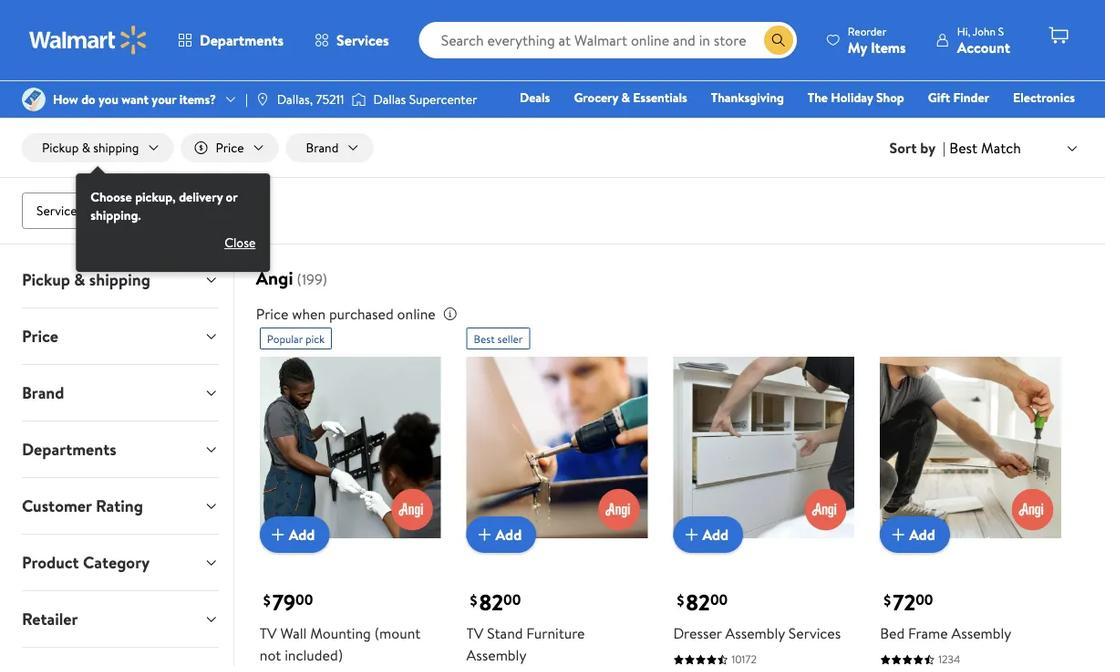 Task type: describe. For each thing, give the bounding box(es) containing it.
$ for bed frame assembly
[[884, 590, 892, 610]]

brand for the brand dropdown button in the sort and filter section element
[[306, 139, 339, 156]]

category
[[83, 551, 150, 574]]

tv wall mounting (mount not included)
[[260, 623, 421, 665]]

retailer
[[22, 608, 78, 631]]

cart contains 0 items total amount $0.00 image
[[1048, 25, 1070, 47]]

dallas, 75211
[[277, 90, 344, 108]]

want
[[122, 90, 149, 108]]

departments tab
[[7, 422, 233, 477]]

departments button
[[7, 422, 233, 477]]

 image for dallas, 75211
[[255, 92, 270, 107]]

brand tab
[[7, 365, 233, 421]]

grocery & essentials
[[574, 89, 688, 106]]

purchased
[[329, 304, 394, 324]]

angi (199)
[[256, 265, 327, 291]]

toy shop link
[[661, 113, 727, 133]]

departments button
[[162, 18, 299, 62]]

$ for tv stand furniture assembly
[[470, 590, 478, 610]]

seller
[[498, 331, 523, 346]]

dresser assembly services
[[674, 623, 841, 643]]

pickup & shipping inside sort and filter section element
[[42, 139, 139, 156]]

sort by |
[[890, 138, 946, 158]]

add for wall
[[289, 524, 315, 544]]

angi
[[256, 265, 293, 291]]

2 horizontal spatial assembly
[[952, 623, 1012, 643]]

walmart image
[[29, 26, 148, 55]]

grocery
[[574, 89, 619, 106]]

one
[[936, 114, 963, 132]]

one debit
[[936, 114, 998, 132]]

or
[[226, 188, 238, 206]]

walmart+ link
[[1013, 113, 1084, 133]]

best seller
[[474, 331, 523, 346]]

essentials
[[634, 89, 688, 106]]

2 vertical spatial services
[[789, 623, 841, 643]]

Search search field
[[419, 22, 797, 58]]

retailer button
[[7, 591, 233, 647]]

price inside sort and filter section element
[[216, 139, 244, 156]]

online
[[397, 304, 436, 324]]

reorder
[[848, 23, 887, 39]]

services button
[[299, 18, 405, 62]]

furniture
[[527, 623, 585, 643]]

supercenter
[[409, 90, 478, 108]]

1 vertical spatial price button
[[7, 308, 233, 364]]

$ 72 00
[[884, 587, 934, 617]]

tv stand furniture assembly
[[467, 623, 585, 665]]

not
[[260, 645, 281, 665]]

price inside price tab
[[22, 325, 58, 348]]

bed frame assembly image
[[881, 357, 1062, 538]]

choose
[[91, 188, 132, 206]]

| inside sort and filter section element
[[944, 138, 946, 158]]

shipping.
[[91, 206, 141, 224]]

0 vertical spatial |
[[245, 90, 248, 108]]

brand for bottom the brand dropdown button
[[22, 381, 64, 404]]

registry
[[866, 114, 912, 132]]

price tab
[[7, 308, 233, 364]]

product category tab
[[7, 535, 233, 590]]

gift finder link
[[920, 88, 998, 107]]

thanksgiving link
[[703, 88, 793, 107]]

the
[[808, 89, 829, 106]]

grocery & essentials link
[[566, 88, 696, 107]]

pickup & shipping inside 'pickup & shipping' tab
[[22, 268, 150, 291]]

holiday
[[832, 89, 874, 106]]

reorder my items
[[848, 23, 907, 57]]

tv for 79
[[260, 623, 277, 643]]

& for pickup & shipping dropdown button to the bottom
[[74, 268, 85, 291]]

gift
[[929, 89, 951, 106]]

72
[[893, 587, 916, 617]]

the holiday shop link
[[800, 88, 913, 107]]

82 for dresser
[[686, 587, 711, 617]]

walmart+
[[1021, 114, 1076, 132]]

bed frame assembly
[[881, 623, 1012, 643]]

1 vertical spatial services
[[36, 202, 82, 220]]

frame
[[909, 623, 949, 643]]

thanksgiving
[[712, 89, 785, 106]]

the holiday shop
[[808, 89, 905, 106]]

when
[[292, 304, 326, 324]]

home link
[[734, 113, 784, 133]]

$ for dresser assembly services
[[677, 590, 685, 610]]

tv stand furniture assembly image
[[467, 357, 648, 538]]

add for assembly
[[703, 524, 729, 544]]

dallas,
[[277, 90, 313, 108]]

0 vertical spatial pickup & shipping button
[[22, 133, 174, 163]]

deals link
[[512, 88, 559, 107]]

best match
[[950, 138, 1022, 158]]

included)
[[285, 645, 343, 665]]

items
[[871, 37, 907, 57]]

sort
[[890, 138, 917, 158]]

how
[[53, 90, 78, 108]]

1 vertical spatial price
[[256, 304, 289, 324]]

legal information image
[[443, 307, 458, 321]]

toy
[[669, 114, 688, 132]]

pickup,
[[135, 188, 176, 206]]

delivery
[[179, 188, 223, 206]]

& inside "link"
[[622, 89, 631, 106]]

shipping for pickup & shipping dropdown button to the bottom
[[89, 268, 150, 291]]

(mount
[[375, 623, 421, 643]]

fashion link
[[791, 113, 850, 133]]

mounting
[[310, 623, 371, 643]]

popular
[[267, 331, 303, 346]]



Task type: locate. For each thing, give the bounding box(es) containing it.
dresser
[[674, 623, 722, 643]]

services inside dropdown button
[[337, 30, 389, 50]]

shop up "registry" link
[[877, 89, 905, 106]]

00 inside "$ 72 00"
[[916, 589, 934, 609]]

pickup & shipping button down do
[[22, 133, 174, 163]]

brand button up departments dropdown button
[[7, 365, 233, 421]]

4 add button from the left
[[881, 516, 951, 553]]

1 horizontal spatial add to cart image
[[474, 524, 496, 546]]

0 vertical spatial shop
[[877, 89, 905, 106]]

how do you want your items?
[[53, 90, 216, 108]]

1 add to cart image from the left
[[267, 524, 289, 546]]

tv wall mounting (mount not included) image
[[260, 357, 441, 538]]

00 up wall
[[296, 589, 313, 609]]

rating
[[96, 495, 143, 517]]

00 inside $ 79 00
[[296, 589, 313, 609]]

1 00 from the left
[[296, 589, 313, 609]]

pickup down services link
[[22, 268, 70, 291]]

2 add to cart image from the left
[[474, 524, 496, 546]]

bed
[[881, 623, 905, 643]]

0 horizontal spatial  image
[[255, 92, 270, 107]]

brand inside tab
[[22, 381, 64, 404]]

pickup & shipping tab
[[7, 252, 233, 308]]

$ 82 00 for dresser
[[677, 587, 728, 617]]

assembly right dresser on the bottom right of page
[[726, 623, 786, 643]]

0 vertical spatial brand button
[[286, 133, 373, 163]]

dallas
[[374, 90, 406, 108]]

1 vertical spatial pickup & shipping button
[[7, 252, 233, 308]]

departments
[[200, 30, 284, 50], [22, 438, 116, 461]]

0 vertical spatial price button
[[181, 133, 279, 163]]

2 tv from the left
[[467, 623, 484, 643]]

75211
[[316, 90, 344, 108]]

your
[[152, 90, 176, 108]]

electronics
[[1014, 89, 1076, 106]]

1 horizontal spatial brand button
[[286, 133, 373, 163]]

stand
[[487, 623, 523, 643]]

| left the dallas, at the top
[[245, 90, 248, 108]]

1 82 from the left
[[480, 587, 504, 617]]

product category button
[[7, 535, 233, 590]]

0 horizontal spatial brand
[[22, 381, 64, 404]]

2 add from the left
[[496, 524, 522, 544]]

assembly inside tv stand furniture assembly
[[467, 645, 527, 665]]

tv inside tv stand furniture assembly
[[467, 623, 484, 643]]

2 00 from the left
[[504, 589, 521, 609]]

82 up dresser on the bottom right of page
[[686, 587, 711, 617]]

best for best match
[[950, 138, 978, 158]]

00 for assembly
[[711, 589, 728, 609]]

0 horizontal spatial $ 82 00
[[470, 587, 521, 617]]

0 vertical spatial shipping
[[93, 139, 139, 156]]

electronics link
[[1006, 88, 1084, 107]]

add to cart image for 82
[[474, 524, 496, 546]]

& right grocery
[[622, 89, 631, 106]]

services up dallas
[[337, 30, 389, 50]]

1 vertical spatial pickup & shipping
[[22, 268, 150, 291]]

00 for stand
[[504, 589, 521, 609]]

add to cart image
[[267, 524, 289, 546], [474, 524, 496, 546], [888, 524, 910, 546]]

1 vertical spatial pickup
[[22, 268, 70, 291]]

1 $ 82 00 from the left
[[470, 587, 521, 617]]

add button for assembly
[[674, 516, 744, 553]]

brand button inside sort and filter section element
[[286, 133, 373, 163]]

1 add button from the left
[[260, 516, 330, 553]]

search icon image
[[772, 33, 786, 47]]

you
[[99, 90, 119, 108]]

add for stand
[[496, 524, 522, 544]]

best down one debit link
[[950, 138, 978, 158]]

1 horizontal spatial shop
[[877, 89, 905, 106]]

account
[[958, 37, 1011, 57]]

1 horizontal spatial  image
[[352, 90, 366, 109]]

add button for wall
[[260, 516, 330, 553]]

shipping inside sort and filter section element
[[93, 139, 139, 156]]

1 vertical spatial shop
[[691, 114, 719, 132]]

departments up items?
[[200, 30, 284, 50]]

price button up brand tab in the left of the page
[[7, 308, 233, 364]]

john
[[973, 23, 996, 39]]

sort and filter section element
[[0, 119, 1106, 272]]

0 horizontal spatial |
[[245, 90, 248, 108]]

2 vertical spatial price
[[22, 325, 58, 348]]

2 $ from the left
[[470, 590, 478, 610]]

1 horizontal spatial services
[[337, 30, 389, 50]]

1 horizontal spatial 82
[[686, 587, 711, 617]]

1 horizontal spatial assembly
[[726, 623, 786, 643]]

1 horizontal spatial brand
[[306, 139, 339, 156]]

3 add from the left
[[703, 524, 729, 544]]

customer rating
[[22, 495, 143, 517]]

price button up the or
[[181, 133, 279, 163]]

4 $ from the left
[[884, 590, 892, 610]]

& up price tab on the left
[[74, 268, 85, 291]]

2 $ 82 00 from the left
[[677, 587, 728, 617]]

0 horizontal spatial shop
[[691, 114, 719, 132]]

0 vertical spatial services
[[337, 30, 389, 50]]

add button for stand
[[467, 516, 537, 553]]

 image for dallas supercenter
[[352, 90, 366, 109]]

pickup down how
[[42, 139, 79, 156]]

82 up stand on the bottom
[[480, 587, 504, 617]]

4 00 from the left
[[916, 589, 934, 609]]

best left seller
[[474, 331, 495, 346]]

add to cart image for 79
[[267, 524, 289, 546]]

finder
[[954, 89, 990, 106]]

tv
[[260, 623, 277, 643], [467, 623, 484, 643]]

1 $ from the left
[[264, 590, 271, 610]]

gift finder
[[929, 89, 990, 106]]

brand
[[306, 139, 339, 156], [22, 381, 64, 404]]

 image right 75211
[[352, 90, 366, 109]]

0 vertical spatial &
[[622, 89, 631, 106]]

0 vertical spatial price
[[216, 139, 244, 156]]

shop for holiday
[[877, 89, 905, 106]]

do
[[81, 90, 96, 108]]

 image
[[352, 90, 366, 109], [255, 92, 270, 107]]

1 vertical spatial brand button
[[7, 365, 233, 421]]

debit
[[966, 114, 998, 132]]

$ left 72
[[884, 590, 892, 610]]

82
[[480, 587, 504, 617], [686, 587, 711, 617]]

services left choose
[[36, 202, 82, 220]]

3 00 from the left
[[711, 589, 728, 609]]

shop right toy
[[691, 114, 719, 132]]

customer
[[22, 495, 92, 517]]

shipping down "you"
[[93, 139, 139, 156]]

home
[[742, 114, 776, 132]]

4 add from the left
[[910, 524, 936, 544]]

brand button
[[286, 133, 373, 163], [7, 365, 233, 421]]

& inside sort and filter section element
[[82, 139, 90, 156]]

1 vertical spatial best
[[474, 331, 495, 346]]

1 vertical spatial shipping
[[89, 268, 150, 291]]

best inside popup button
[[950, 138, 978, 158]]

customer rating button
[[7, 478, 233, 534]]

0 vertical spatial pickup & shipping
[[42, 139, 139, 156]]

shop for toy
[[691, 114, 719, 132]]

1 horizontal spatial tv
[[467, 623, 484, 643]]

clear search field text image
[[743, 33, 757, 48]]

0 horizontal spatial best
[[474, 331, 495, 346]]

$ 82 00
[[470, 587, 521, 617], [677, 587, 728, 617]]

3 $ from the left
[[677, 590, 685, 610]]

services left 'bed' on the bottom
[[789, 623, 841, 643]]

 image
[[22, 88, 46, 111]]

hi,
[[958, 23, 971, 39]]

1 horizontal spatial |
[[944, 138, 946, 158]]

fashion
[[800, 114, 842, 132]]

close
[[225, 234, 256, 251]]

79
[[273, 587, 296, 617]]

brand inside sort and filter section element
[[306, 139, 339, 156]]

0 horizontal spatial add to cart image
[[267, 524, 289, 546]]

2 82 from the left
[[686, 587, 711, 617]]

& down do
[[82, 139, 90, 156]]

pickup inside tab
[[22, 268, 70, 291]]

$ 82 00 up stand on the bottom
[[470, 587, 521, 617]]

wall
[[281, 623, 307, 643]]

$ inside $ 79 00
[[264, 590, 271, 610]]

assembly right frame
[[952, 623, 1012, 643]]

tv inside tv wall mounting (mount not included)
[[260, 623, 277, 643]]

choose pickup, delivery or shipping.
[[91, 188, 238, 224]]

1 add from the left
[[289, 524, 315, 544]]

shipping up price tab on the left
[[89, 268, 150, 291]]

$ inside "$ 72 00"
[[884, 590, 892, 610]]

s
[[999, 23, 1005, 39]]

$
[[264, 590, 271, 610], [470, 590, 478, 610], [677, 590, 685, 610], [884, 590, 892, 610]]

00 up dresser on the bottom right of page
[[711, 589, 728, 609]]

(199)
[[297, 269, 327, 289]]

add to cart image for 72
[[888, 524, 910, 546]]

shipping for the top pickup & shipping dropdown button
[[93, 139, 139, 156]]

1 horizontal spatial best
[[950, 138, 978, 158]]

tv for 82
[[467, 623, 484, 643]]

3 add button from the left
[[674, 516, 744, 553]]

00 up stand on the bottom
[[504, 589, 521, 609]]

shipping inside tab
[[89, 268, 150, 291]]

price when purchased online
[[256, 304, 436, 324]]

$ 82 00 up dresser on the bottom right of page
[[677, 587, 728, 617]]

0 vertical spatial brand
[[306, 139, 339, 156]]

&
[[622, 89, 631, 106], [82, 139, 90, 156], [74, 268, 85, 291]]

departments up the customer
[[22, 438, 116, 461]]

pickup & shipping down do
[[42, 139, 139, 156]]

close button
[[210, 228, 270, 257]]

1 vertical spatial departments
[[22, 438, 116, 461]]

services link
[[22, 193, 97, 229]]

& for the top pickup & shipping dropdown button
[[82, 139, 90, 156]]

hi, john s account
[[958, 23, 1011, 57]]

0 vertical spatial best
[[950, 138, 978, 158]]

items?
[[179, 90, 216, 108]]

1 vertical spatial brand
[[22, 381, 64, 404]]

$ for tv wall mounting (mount not included)
[[264, 590, 271, 610]]

tv up not at bottom left
[[260, 623, 277, 643]]

pick
[[306, 331, 325, 346]]

shop inside electronics toy shop
[[691, 114, 719, 132]]

electronics toy shop
[[669, 89, 1076, 132]]

Walmart Site-Wide search field
[[419, 22, 797, 58]]

00 for wall
[[296, 589, 313, 609]]

popular pick
[[267, 331, 325, 346]]

price button
[[181, 133, 279, 163], [7, 308, 233, 364]]

2 add button from the left
[[467, 516, 537, 553]]

$ left the 79
[[264, 590, 271, 610]]

0 vertical spatial departments
[[200, 30, 284, 50]]

0 horizontal spatial departments
[[22, 438, 116, 461]]

$ up tv stand furniture assembly
[[470, 590, 478, 610]]

82 for tv
[[480, 587, 504, 617]]

$ 82 00 for tv
[[470, 587, 521, 617]]

0 vertical spatial pickup
[[42, 139, 79, 156]]

best match button
[[946, 136, 1084, 160]]

best for best seller
[[474, 331, 495, 346]]

dallas supercenter
[[374, 90, 478, 108]]

dresser assembly services image
[[674, 357, 855, 538]]

| right by
[[944, 138, 946, 158]]

|
[[245, 90, 248, 108], [944, 138, 946, 158]]

my
[[848, 37, 868, 57]]

pickup & shipping up price tab on the left
[[22, 268, 150, 291]]

shipping
[[93, 139, 139, 156], [89, 268, 150, 291]]

retailer tab
[[7, 591, 233, 647]]

customer rating tab
[[7, 478, 233, 534]]

departments inside popup button
[[200, 30, 284, 50]]

1 horizontal spatial departments
[[200, 30, 284, 50]]

00 up frame
[[916, 589, 934, 609]]

$ up dresser on the bottom right of page
[[677, 590, 685, 610]]

2 horizontal spatial price
[[256, 304, 289, 324]]

1 vertical spatial |
[[944, 138, 946, 158]]

1 tv from the left
[[260, 623, 277, 643]]

& inside tab
[[74, 268, 85, 291]]

0 horizontal spatial brand button
[[7, 365, 233, 421]]

0 horizontal spatial assembly
[[467, 645, 527, 665]]

tv left stand on the bottom
[[467, 623, 484, 643]]

pickup & shipping button up price tab on the left
[[7, 252, 233, 308]]

0 horizontal spatial 82
[[480, 587, 504, 617]]

one debit link
[[928, 113, 1006, 133]]

add to cart image
[[681, 524, 703, 546]]

1 vertical spatial &
[[82, 139, 90, 156]]

departments inside dropdown button
[[22, 438, 116, 461]]

assembly down stand on the bottom
[[467, 645, 527, 665]]

2 horizontal spatial add to cart image
[[888, 524, 910, 546]]

1 horizontal spatial $ 82 00
[[677, 587, 728, 617]]

2 horizontal spatial services
[[789, 623, 841, 643]]

0 horizontal spatial price
[[22, 325, 58, 348]]

by
[[921, 138, 936, 158]]

00 for frame
[[916, 589, 934, 609]]

assembly
[[726, 623, 786, 643], [952, 623, 1012, 643], [467, 645, 527, 665]]

pickup inside sort and filter section element
[[42, 139, 79, 156]]

add button for frame
[[881, 516, 951, 553]]

registry link
[[857, 113, 920, 133]]

 image left the dallas, at the top
[[255, 92, 270, 107]]

3 add to cart image from the left
[[888, 524, 910, 546]]

product
[[22, 551, 79, 574]]

0 horizontal spatial services
[[36, 202, 82, 220]]

0 horizontal spatial tv
[[260, 623, 277, 643]]

shop inside "the holiday shop" link
[[877, 89, 905, 106]]

$ 79 00
[[264, 587, 313, 617]]

product category
[[22, 551, 150, 574]]

1 horizontal spatial price
[[216, 139, 244, 156]]

add for frame
[[910, 524, 936, 544]]

brand button down 75211
[[286, 133, 373, 163]]

2 vertical spatial &
[[74, 268, 85, 291]]



Task type: vqa. For each thing, say whether or not it's contained in the screenshot.
Product group containing $15 Apple Gift Card (Email Delivery)
no



